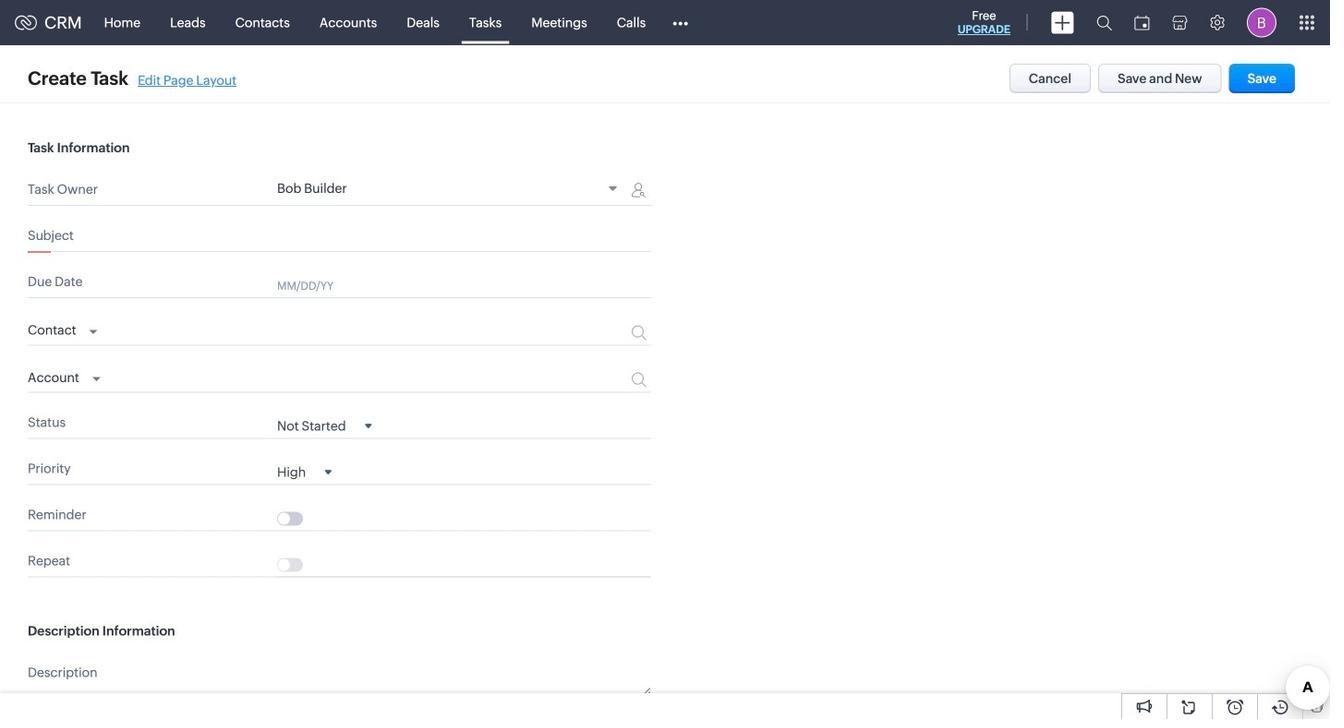 Task type: vqa. For each thing, say whether or not it's contained in the screenshot.
mm/dd/yy Text Field
yes



Task type: describe. For each thing, give the bounding box(es) containing it.
search image
[[1097, 15, 1112, 30]]

profile image
[[1247, 8, 1277, 37]]

create menu image
[[1051, 12, 1075, 34]]

mm/dd/yy text field
[[277, 278, 595, 293]]



Task type: locate. For each thing, give the bounding box(es) containing it.
Other Modules field
[[661, 8, 701, 37]]

None text field
[[277, 662, 651, 696]]

None field
[[277, 181, 624, 199], [28, 318, 98, 340], [28, 366, 101, 388], [277, 418, 372, 434], [277, 464, 332, 480], [277, 181, 624, 199], [28, 318, 98, 340], [28, 366, 101, 388], [277, 418, 372, 434], [277, 464, 332, 480]]

None button
[[1010, 64, 1091, 93], [1099, 64, 1222, 93], [1229, 64, 1295, 93], [1010, 64, 1091, 93], [1099, 64, 1222, 93], [1229, 64, 1295, 93]]

create menu element
[[1040, 0, 1086, 45]]

search element
[[1086, 0, 1124, 45]]

profile element
[[1236, 0, 1288, 45]]

logo image
[[15, 15, 37, 30]]

calendar image
[[1135, 15, 1150, 30]]



